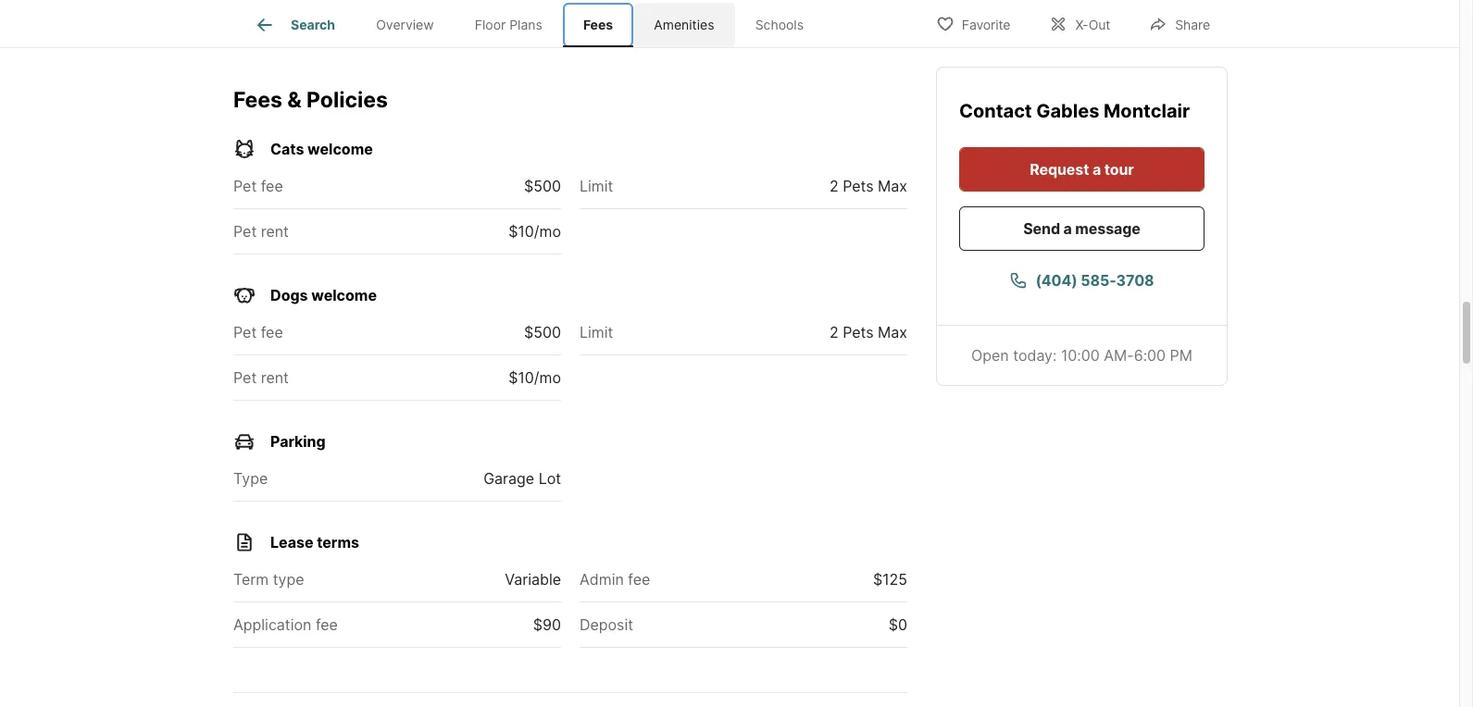 Task type: locate. For each thing, give the bounding box(es) containing it.
0 vertical spatial 2 pets max
[[830, 177, 908, 195]]

application fee
[[233, 616, 338, 634]]

2 pets from the top
[[843, 323, 874, 342]]

2
[[830, 177, 839, 195], [830, 323, 839, 342]]

cats welcome
[[271, 140, 373, 158]]

1 vertical spatial pet fee
[[233, 323, 283, 342]]

limit for cats welcome
[[580, 177, 614, 195]]

0 vertical spatial welcome
[[308, 140, 373, 158]]

1 vertical spatial 2 pets max
[[830, 323, 908, 342]]

1 horizontal spatial a
[[1093, 160, 1102, 179]]

0 vertical spatial rent
[[261, 222, 289, 241]]

0 vertical spatial limit
[[580, 177, 614, 195]]

send
[[1024, 220, 1061, 238]]

share button
[[1134, 4, 1227, 42]]

0 vertical spatial $500
[[524, 177, 561, 195]]

dogs welcome
[[271, 286, 377, 305]]

0 vertical spatial max
[[878, 177, 908, 195]]

1 horizontal spatial fees
[[584, 17, 613, 33]]

rent
[[261, 222, 289, 241], [261, 368, 289, 387]]

1 2 pets max from the top
[[830, 177, 908, 195]]

limit for dogs welcome
[[580, 323, 614, 342]]

a
[[1093, 160, 1102, 179], [1064, 220, 1073, 238]]

1 vertical spatial fees
[[233, 87, 283, 113]]

1 vertical spatial rent
[[261, 368, 289, 387]]

pet fee for dogs welcome
[[233, 323, 283, 342]]

tab list containing search
[[233, 0, 839, 47]]

1 vertical spatial $500
[[524, 323, 561, 342]]

1 $10/mo from the top
[[509, 222, 561, 241]]

$500
[[524, 177, 561, 195], [524, 323, 561, 342]]

$10/mo for cats welcome
[[509, 222, 561, 241]]

0 vertical spatial pet rent
[[233, 222, 289, 241]]

fee right application
[[316, 616, 338, 634]]

deposit
[[580, 616, 634, 634]]

fees
[[584, 17, 613, 33], [233, 87, 283, 113]]

0 vertical spatial fees
[[584, 17, 613, 33]]

2 pet fee from the top
[[233, 323, 283, 342]]

1 vertical spatial 2
[[830, 323, 839, 342]]

open today: 10:00 am-6:00 pm
[[972, 346, 1193, 365]]

limit
[[580, 177, 614, 195], [580, 323, 614, 342]]

open
[[972, 346, 1009, 365]]

schools
[[756, 17, 804, 33]]

overview tab
[[356, 3, 455, 47]]

schools tab
[[735, 3, 825, 47]]

pet rent up dogs
[[233, 222, 289, 241]]

pet fee
[[233, 177, 283, 195], [233, 323, 283, 342]]

2 limit from the top
[[580, 323, 614, 342]]

type
[[233, 469, 268, 488]]

(404) 585-3708 button
[[960, 258, 1205, 303]]

floor plans
[[475, 17, 543, 33]]

tour
[[1105, 160, 1135, 179]]

1 max from the top
[[878, 177, 908, 195]]

1 vertical spatial a
[[1064, 220, 1073, 238]]

fees inside fees tab
[[584, 17, 613, 33]]

$90
[[533, 616, 561, 634]]

0 vertical spatial $10/mo
[[509, 222, 561, 241]]

1 pets from the top
[[843, 177, 874, 195]]

tab list
[[233, 0, 839, 47]]

max
[[878, 177, 908, 195], [878, 323, 908, 342]]

max for cats welcome
[[878, 177, 908, 195]]

rent for cats
[[261, 222, 289, 241]]

1 vertical spatial max
[[878, 323, 908, 342]]

585-
[[1081, 271, 1117, 290]]

1 vertical spatial limit
[[580, 323, 614, 342]]

fees right plans
[[584, 17, 613, 33]]

request a tour
[[1030, 160, 1135, 179]]

term
[[233, 570, 269, 589]]

2 rent from the top
[[261, 368, 289, 387]]

a inside button
[[1064, 220, 1073, 238]]

rent up dogs
[[261, 222, 289, 241]]

0 vertical spatial pets
[[843, 177, 874, 195]]

cats
[[271, 140, 304, 158]]

pet fee down dogs
[[233, 323, 283, 342]]

0 vertical spatial a
[[1093, 160, 1102, 179]]

fees for fees
[[584, 17, 613, 33]]

(404)
[[1036, 271, 1078, 290]]

2 pets max
[[830, 177, 908, 195], [830, 323, 908, 342]]

0 horizontal spatial fees
[[233, 87, 283, 113]]

lot
[[539, 469, 561, 488]]

rent up parking
[[261, 368, 289, 387]]

application
[[233, 616, 312, 634]]

gables
[[1037, 100, 1100, 122]]

pet rent
[[233, 222, 289, 241], [233, 368, 289, 387]]

2 2 from the top
[[830, 323, 839, 342]]

pet rent up parking
[[233, 368, 289, 387]]

fee down cats
[[261, 177, 283, 195]]

$10/mo for dogs welcome
[[509, 368, 561, 387]]

pet fee down cats
[[233, 177, 283, 195]]

pet
[[233, 177, 257, 195], [233, 222, 257, 241], [233, 323, 257, 342], [233, 368, 257, 387]]

2 2 pets max from the top
[[830, 323, 908, 342]]

a right "send"
[[1064, 220, 1073, 238]]

2 pets max for dogs welcome
[[830, 323, 908, 342]]

0 vertical spatial pet fee
[[233, 177, 283, 195]]

3708
[[1117, 271, 1155, 290]]

term type
[[233, 570, 304, 589]]

fees & policies
[[233, 87, 388, 113]]

a inside button
[[1093, 160, 1102, 179]]

contact gables montclair
[[960, 100, 1191, 122]]

1 pet rent from the top
[[233, 222, 289, 241]]

1 vertical spatial pets
[[843, 323, 874, 342]]

2 $500 from the top
[[524, 323, 561, 342]]

1 vertical spatial $10/mo
[[509, 368, 561, 387]]

overview
[[376, 17, 434, 33]]

1 vertical spatial pet rent
[[233, 368, 289, 387]]

1 pet fee from the top
[[233, 177, 283, 195]]

1 $500 from the top
[[524, 177, 561, 195]]

6:00
[[1135, 346, 1166, 365]]

pets
[[843, 177, 874, 195], [843, 323, 874, 342]]

pet fee for cats welcome
[[233, 177, 283, 195]]

welcome for cats welcome
[[308, 140, 373, 158]]

fees left &
[[233, 87, 283, 113]]

1 vertical spatial welcome
[[312, 286, 377, 305]]

welcome
[[308, 140, 373, 158], [312, 286, 377, 305]]

2 $10/mo from the top
[[509, 368, 561, 387]]

$500 for dogs welcome
[[524, 323, 561, 342]]

2 pet rent from the top
[[233, 368, 289, 387]]

1 rent from the top
[[261, 222, 289, 241]]

0 horizontal spatial a
[[1064, 220, 1073, 238]]

0 vertical spatial 2
[[830, 177, 839, 195]]

a left tour
[[1093, 160, 1102, 179]]

lease terms
[[271, 533, 359, 552]]

x-out button
[[1034, 4, 1127, 42]]

$10/mo
[[509, 222, 561, 241], [509, 368, 561, 387]]

search
[[291, 17, 335, 33]]

fee
[[261, 177, 283, 195], [261, 323, 283, 342], [628, 570, 651, 589], [316, 616, 338, 634]]

garage lot
[[484, 469, 561, 488]]

welcome down policies
[[308, 140, 373, 158]]

parking
[[271, 432, 326, 451]]

a for request
[[1093, 160, 1102, 179]]

1 2 from the top
[[830, 177, 839, 195]]

1 limit from the top
[[580, 177, 614, 195]]

pm
[[1171, 346, 1193, 365]]

request
[[1030, 160, 1090, 179]]

policies
[[307, 87, 388, 113]]

welcome right dogs
[[312, 286, 377, 305]]

2 max from the top
[[878, 323, 908, 342]]



Task type: describe. For each thing, give the bounding box(es) containing it.
fee down dogs
[[261, 323, 283, 342]]

2 for cats welcome
[[830, 177, 839, 195]]

am-
[[1104, 346, 1135, 365]]

4 pet from the top
[[233, 368, 257, 387]]

dogs
[[271, 286, 308, 305]]

$500 for cats welcome
[[524, 177, 561, 195]]

1 pet from the top
[[233, 177, 257, 195]]

fees for fees & policies
[[233, 87, 283, 113]]

amenities tab
[[634, 3, 735, 47]]

message
[[1076, 220, 1141, 238]]

2 pets max for cats welcome
[[830, 177, 908, 195]]

pet rent for dogs welcome
[[233, 368, 289, 387]]

montclair
[[1104, 100, 1191, 122]]

type
[[273, 570, 304, 589]]

send a message
[[1024, 220, 1141, 238]]

favorite
[[962, 16, 1011, 32]]

send a message button
[[960, 207, 1205, 251]]

today:
[[1014, 346, 1057, 365]]

share
[[1176, 16, 1211, 32]]

admin fee
[[580, 570, 651, 589]]

garage
[[484, 469, 535, 488]]

x-
[[1076, 16, 1089, 32]]

amenities
[[654, 17, 715, 33]]

$0
[[889, 616, 908, 634]]

&
[[287, 87, 302, 113]]

3 pet from the top
[[233, 323, 257, 342]]

floor
[[475, 17, 506, 33]]

out
[[1089, 16, 1111, 32]]

contact
[[960, 100, 1033, 122]]

welcome for dogs welcome
[[312, 286, 377, 305]]

$125
[[874, 570, 908, 589]]

favorite button
[[921, 4, 1027, 42]]

lease
[[271, 533, 314, 552]]

max for dogs welcome
[[878, 323, 908, 342]]

x-out
[[1076, 16, 1111, 32]]

search link
[[254, 14, 335, 36]]

fees tab
[[563, 3, 634, 47]]

floor plans tab
[[455, 3, 563, 47]]

pet rent for cats welcome
[[233, 222, 289, 241]]

(404) 585-3708 link
[[960, 258, 1205, 303]]

admin
[[580, 570, 624, 589]]

pets for dogs welcome
[[843, 323, 874, 342]]

rent for dogs
[[261, 368, 289, 387]]

request a tour button
[[960, 147, 1205, 192]]

a for send
[[1064, 220, 1073, 238]]

(404) 585-3708
[[1036, 271, 1155, 290]]

fee right admin
[[628, 570, 651, 589]]

2 pet from the top
[[233, 222, 257, 241]]

10:00
[[1062, 346, 1100, 365]]

plans
[[510, 17, 543, 33]]

2 for dogs welcome
[[830, 323, 839, 342]]

pets for cats welcome
[[843, 177, 874, 195]]

variable
[[505, 570, 561, 589]]

terms
[[317, 533, 359, 552]]



Task type: vqa. For each thing, say whether or not it's contained in the screenshot.
View profile button
no



